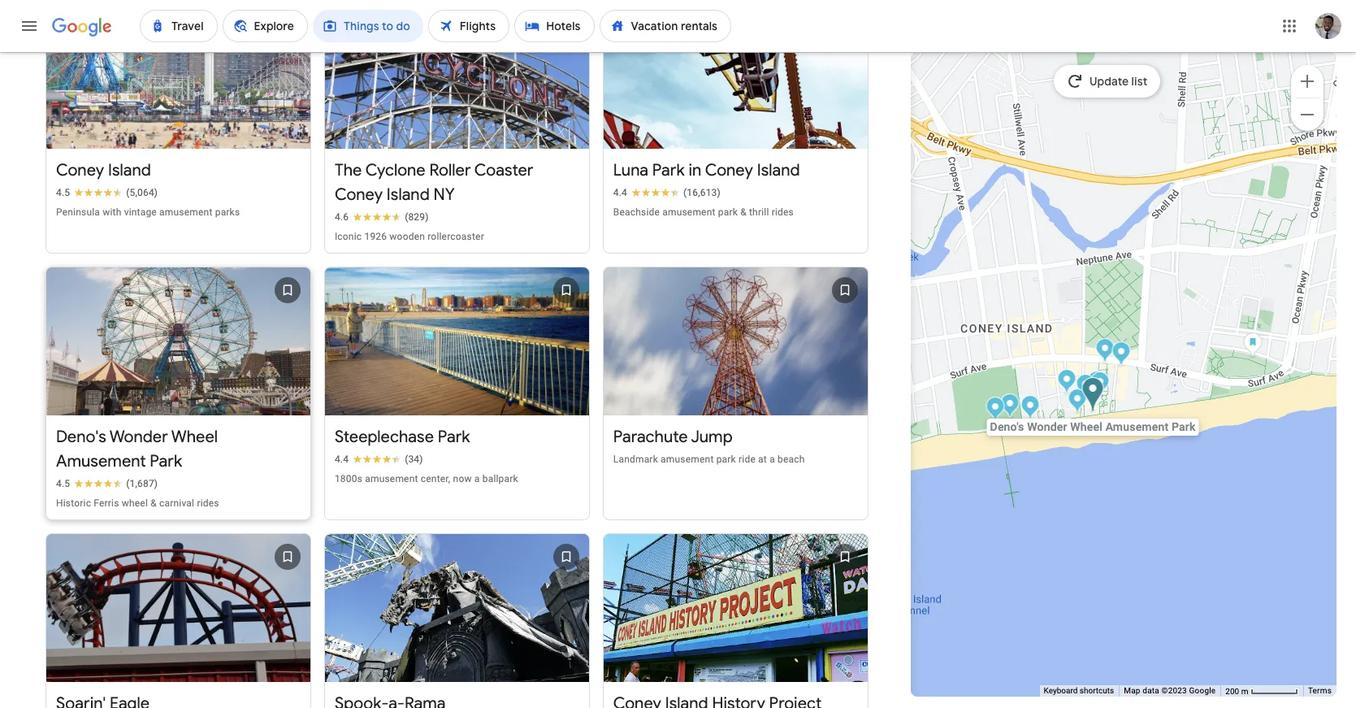 Task type: vqa. For each thing, say whether or not it's contained in the screenshot.
Landmark
yes



Task type: locate. For each thing, give the bounding box(es) containing it.
update
[[1090, 74, 1129, 89]]

park
[[653, 160, 685, 180], [438, 427, 470, 447], [150, 451, 182, 471]]

0 horizontal spatial rides
[[197, 498, 219, 509]]

park inside "deno's wonder wheel amusement park"
[[150, 451, 182, 471]]

coney island history project image
[[1077, 374, 1095, 400]]

0 vertical spatial &
[[741, 206, 747, 218]]

1926
[[365, 231, 387, 242]]

4.5 out of 5 stars from 1,687 reviews image
[[56, 477, 158, 490]]

4.5 up peninsula
[[56, 187, 70, 198]]

&
[[741, 206, 747, 218], [151, 498, 157, 509]]

rides for luna park in coney island
[[772, 206, 794, 218]]

4.4 down luna
[[614, 187, 628, 198]]

with
[[103, 206, 122, 218]]

island up thrill
[[757, 160, 800, 180]]

amusement left the parks in the left top of the page
[[159, 206, 213, 218]]

steeplechase
[[335, 427, 434, 447]]

1 vertical spatial 4.5
[[56, 478, 70, 489]]

4.4 up 1800s
[[335, 454, 349, 465]]

0 vertical spatial 4.4
[[614, 187, 628, 198]]

coney right in
[[705, 160, 753, 180]]

4.6 out of 5 stars from 829 reviews image
[[335, 211, 429, 224]]

coney up 4.5 out of 5 stars from 5,064 reviews 'image'
[[56, 160, 104, 180]]

4.5 up historic
[[56, 478, 70, 489]]

0 vertical spatial park
[[653, 160, 685, 180]]

rides
[[772, 206, 794, 218], [197, 498, 219, 509]]

update list button
[[1054, 65, 1161, 98]]

4.5 inside 'image'
[[56, 187, 70, 198]]

0 horizontal spatial 4.4
[[335, 454, 349, 465]]

park left the ride
[[717, 454, 736, 465]]

island up (829)
[[387, 185, 430, 205]]

rides right carnival
[[197, 498, 219, 509]]

now
[[453, 473, 472, 484]]

historic
[[56, 498, 91, 509]]

coney down the the
[[335, 185, 383, 205]]

coney
[[56, 160, 104, 180], [705, 160, 753, 180], [335, 185, 383, 205]]

1 horizontal spatial rides
[[772, 206, 794, 218]]

deno's wonder wheel amusement park
[[56, 427, 218, 471]]

zoom in map image
[[1298, 71, 1318, 91]]

(829)
[[405, 211, 429, 223]]

4.4 for steeplechase park
[[335, 454, 349, 465]]

beachside amusement park & thrill rides
[[614, 206, 794, 218]]

amusement
[[159, 206, 213, 218], [663, 206, 716, 218], [661, 454, 714, 465], [365, 473, 418, 484]]

amusement down (16,613)
[[663, 206, 716, 218]]

island
[[108, 160, 151, 180], [757, 160, 800, 180], [387, 185, 430, 205]]

keyboard shortcuts
[[1044, 686, 1115, 695]]

peninsula with vintage amusement parks
[[56, 206, 240, 218]]

0 horizontal spatial &
[[151, 498, 157, 509]]

a
[[770, 454, 775, 465], [475, 473, 480, 484]]

1 horizontal spatial 4.4
[[614, 187, 628, 198]]

wheel
[[171, 427, 218, 447]]

ride
[[739, 454, 756, 465]]

& for amusement
[[151, 498, 157, 509]]

1 horizontal spatial island
[[387, 185, 430, 205]]

terms
[[1309, 686, 1332, 695]]

park up (1,687)
[[150, 451, 182, 471]]

wooden
[[390, 231, 425, 242]]

2 4.5 from the top
[[56, 478, 70, 489]]

1 vertical spatial park
[[438, 427, 470, 447]]

map data ©2023 google
[[1124, 686, 1216, 695]]

m
[[1242, 687, 1249, 695]]

park up 4.4 out of 5 stars from 16,613 reviews image
[[653, 160, 685, 180]]

1 vertical spatial park
[[717, 454, 736, 465]]

amusement down jump
[[661, 454, 714, 465]]

iconic 1926 wooden rollercoaster
[[335, 231, 484, 242]]

park up the now on the left bottom of the page
[[438, 427, 470, 447]]

1 4.5 from the top
[[56, 187, 70, 198]]

ny
[[434, 185, 455, 205]]

1 horizontal spatial &
[[741, 206, 747, 218]]

(1,687)
[[126, 478, 158, 489]]

2 vertical spatial park
[[150, 451, 182, 471]]

4.5 for deno's wonder wheel amusement park
[[56, 478, 70, 489]]

rides right thrill
[[772, 206, 794, 218]]

at
[[758, 454, 767, 465]]

0 horizontal spatial a
[[475, 473, 480, 484]]

park left thrill
[[718, 206, 738, 218]]

park
[[718, 206, 738, 218], [717, 454, 736, 465]]

1 horizontal spatial a
[[770, 454, 775, 465]]

0 vertical spatial 4.5
[[56, 187, 70, 198]]

0 vertical spatial a
[[770, 454, 775, 465]]

4.5 for coney island
[[56, 187, 70, 198]]

2 horizontal spatial park
[[653, 160, 685, 180]]

0 vertical spatial rides
[[772, 206, 794, 218]]

4.5
[[56, 187, 70, 198], [56, 478, 70, 489]]

wonder
[[110, 427, 168, 447]]

rides for deno's wonder wheel amusement park
[[197, 498, 219, 509]]

cyclone
[[366, 160, 426, 180]]

4.4 inside image
[[614, 187, 628, 198]]

rollercoaster
[[428, 231, 484, 242]]

1 vertical spatial 4.4
[[335, 454, 349, 465]]

& for coney
[[741, 206, 747, 218]]

save spook-a-rama to collection image
[[547, 537, 586, 576]]

iconic
[[335, 231, 362, 242]]

4.5 inside image
[[56, 478, 70, 489]]

(5,064)
[[126, 187, 158, 198]]

a right at
[[770, 454, 775, 465]]

1 vertical spatial rides
[[197, 498, 219, 509]]

a right the now on the left bottom of the page
[[475, 473, 480, 484]]

1800s amusement center, now a ballpark
[[335, 473, 518, 484]]

& right wheel
[[151, 498, 157, 509]]

island up (5,064)
[[108, 160, 151, 180]]

circus coaster luna park image
[[1091, 371, 1110, 398]]

tony's express image
[[1021, 395, 1040, 421]]

1 vertical spatial a
[[475, 473, 480, 484]]

luna park in coney island image
[[1096, 338, 1115, 365]]

park for luna
[[653, 160, 685, 180]]

google
[[1190, 686, 1216, 695]]

ballpark
[[483, 473, 518, 484]]

0 horizontal spatial park
[[150, 451, 182, 471]]

landmark
[[614, 454, 658, 465]]

1 horizontal spatial park
[[438, 427, 470, 447]]

4.6
[[335, 211, 349, 223]]

4.5 out of 5 stars from 5,064 reviews image
[[56, 186, 158, 199]]

& left thrill
[[741, 206, 747, 218]]

1 horizontal spatial coney
[[335, 185, 383, 205]]

list
[[1132, 74, 1148, 89]]

1 vertical spatial &
[[151, 498, 157, 509]]

4.4 inside image
[[335, 454, 349, 465]]

4.4
[[614, 187, 628, 198], [335, 454, 349, 465]]

save soarin' eagle to collection image
[[268, 537, 307, 576]]

main menu image
[[20, 16, 39, 36]]



Task type: describe. For each thing, give the bounding box(es) containing it.
coaster
[[475, 160, 534, 180]]

spook a rama image
[[1088, 370, 1107, 397]]

soarin' eagle image
[[1058, 369, 1077, 395]]

peninsula
[[56, 206, 100, 218]]

park for steeplechase
[[438, 427, 470, 447]]

200 m button
[[1221, 685, 1304, 697]]

a inside parachute jump landmark amusement park ride at a beach
[[770, 454, 775, 465]]

1800s
[[335, 473, 363, 484]]

zoom out map image
[[1298, 104, 1318, 124]]

amusement
[[56, 451, 146, 471]]

save parachute jump to collection image
[[826, 271, 865, 310]]

in
[[689, 160, 702, 180]]

the cyclone roller coaster coney island ny image
[[1112, 341, 1131, 368]]

keyboard
[[1044, 686, 1078, 695]]

luna park in coney island
[[614, 160, 800, 180]]

update list
[[1090, 74, 1148, 89]]

steeplechase park image
[[1001, 393, 1020, 420]]

parks
[[215, 206, 240, 218]]

4.4 out of 5 stars from 34 reviews image
[[335, 453, 423, 466]]

roller
[[430, 160, 471, 180]]

historic ferris wheel & carnival rides
[[56, 498, 219, 509]]

parachute jump landmark amusement park ride at a beach
[[614, 427, 805, 465]]

beachside
[[614, 206, 660, 218]]

200
[[1226, 687, 1240, 695]]

deno's wonder wheel amusement park image
[[1082, 377, 1104, 413]]

steeplechase park
[[335, 427, 470, 447]]

beach
[[778, 454, 805, 465]]

parachute
[[614, 427, 688, 447]]

shortcuts
[[1080, 686, 1115, 695]]

4.4 out of 5 stars from 16,613 reviews image
[[614, 186, 721, 199]]

data
[[1143, 686, 1160, 695]]

0 horizontal spatial island
[[108, 160, 151, 180]]

island inside the cyclone roller coaster coney island ny
[[387, 185, 430, 205]]

coney island image
[[1244, 332, 1263, 358]]

0 horizontal spatial coney
[[56, 160, 104, 180]]

thrill
[[749, 206, 769, 218]]

vintage
[[124, 206, 157, 218]]

200 m
[[1226, 687, 1251, 695]]

luna
[[614, 160, 649, 180]]

coney inside the cyclone roller coaster coney island ny
[[335, 185, 383, 205]]

ferris
[[94, 498, 119, 509]]

(16,613)
[[684, 187, 721, 198]]

keyboard shortcuts button
[[1044, 685, 1115, 697]]

0 vertical spatial park
[[718, 206, 738, 218]]

amusement inside parachute jump landmark amusement park ride at a beach
[[661, 454, 714, 465]]

map
[[1124, 686, 1141, 695]]

4.4 for luna park in coney island
[[614, 187, 628, 198]]

2 horizontal spatial coney
[[705, 160, 753, 180]]

save steeplechase park to collection image
[[547, 271, 586, 310]]

carnival
[[159, 498, 194, 509]]

2 horizontal spatial island
[[757, 160, 800, 180]]

amusement down the 4.4 out of 5 stars from 34 reviews image
[[365, 473, 418, 484]]

save coney island history project to collection image
[[826, 537, 865, 576]]

center,
[[421, 473, 451, 484]]

deno's
[[56, 427, 106, 447]]

scream zone at luna park in coney island image
[[1068, 388, 1087, 415]]

map region
[[832, 24, 1357, 708]]

coney island
[[56, 160, 151, 180]]

©2023
[[1162, 686, 1188, 695]]

the cyclone roller coaster coney island ny
[[335, 160, 534, 205]]

park inside parachute jump landmark amusement park ride at a beach
[[717, 454, 736, 465]]

save deno's wonder wheel amusement park to collection image
[[268, 271, 307, 310]]

(34)
[[405, 454, 423, 465]]

the
[[335, 160, 362, 180]]

terms link
[[1309, 686, 1332, 695]]

jump
[[691, 427, 733, 447]]

parachute jump image
[[986, 396, 1005, 423]]

wheel
[[122, 498, 148, 509]]



